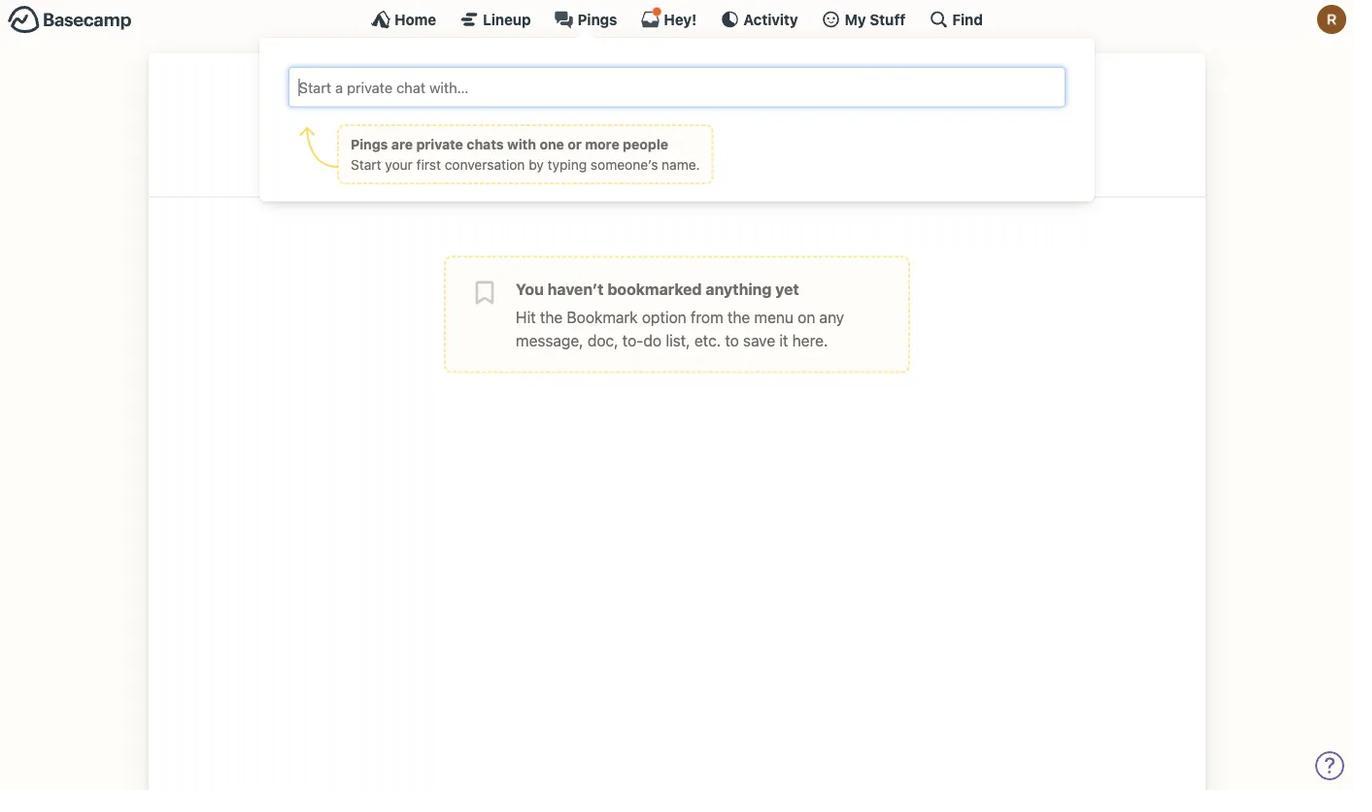 Task type: locate. For each thing, give the bounding box(es) containing it.
message,
[[516, 331, 584, 350]]

stuff
[[870, 11, 906, 28]]

1 horizontal spatial ruby image
[[1317, 5, 1346, 34]]

pings for pings
[[578, 11, 617, 28]]

1 vertical spatial ruby image
[[646, 73, 708, 135]]

0 horizontal spatial the
[[540, 308, 563, 326]]

ruby image
[[1317, 5, 1346, 34], [646, 73, 708, 135]]

the
[[540, 308, 563, 326], [728, 308, 750, 326]]

0 horizontal spatial ruby image
[[646, 73, 708, 135]]

pings inside pings are private chats with one or more people start your first conversation by typing someone's name.
[[351, 136, 388, 152]]

1 vertical spatial pings
[[351, 136, 388, 152]]

you haven't bookmarked anything yet hit the bookmark option from the menu on any message, doc, to-do list, etc. to save it here.
[[516, 280, 844, 350]]

find
[[952, 11, 983, 28]]

bookmark
[[567, 308, 638, 326]]

home link
[[371, 10, 436, 29]]

here.
[[792, 331, 828, 350]]

1 horizontal spatial pings
[[578, 11, 617, 28]]

1 the from the left
[[540, 308, 563, 326]]

pings
[[578, 11, 617, 28], [351, 136, 388, 152]]

1 horizontal spatial the
[[728, 308, 750, 326]]

it
[[779, 331, 788, 350]]

find button
[[929, 10, 983, 29]]

with
[[507, 136, 536, 152]]

my stuff button
[[821, 10, 906, 29]]

on
[[798, 308, 815, 326]]

your bookmarks
[[561, 140, 794, 177]]

main element
[[0, 0, 1354, 202]]

your
[[561, 140, 626, 177]]

the up to
[[728, 308, 750, 326]]

menu
[[754, 308, 794, 326]]

pings up start
[[351, 136, 388, 152]]

list,
[[666, 331, 690, 350]]

pings inside pings popup button
[[578, 11, 617, 28]]

yet
[[775, 280, 799, 298]]

someone's
[[591, 157, 658, 173]]

the up message, at the left top
[[540, 308, 563, 326]]

0 vertical spatial pings
[[578, 11, 617, 28]]

pings left hey! popup button
[[578, 11, 617, 28]]

any
[[819, 308, 844, 326]]

people
[[623, 136, 668, 152]]

0 vertical spatial ruby image
[[1317, 5, 1346, 34]]

0 horizontal spatial pings
[[351, 136, 388, 152]]

hit
[[516, 308, 536, 326]]



Task type: vqa. For each thing, say whether or not it's contained in the screenshot.
hand,
no



Task type: describe. For each thing, give the bounding box(es) containing it.
option
[[642, 308, 687, 326]]

by
[[529, 157, 544, 173]]

lineup link
[[460, 10, 531, 29]]

etc.
[[694, 331, 721, 350]]

to
[[725, 331, 739, 350]]

anything
[[706, 280, 772, 298]]

from
[[691, 308, 723, 326]]

bookmarked
[[608, 280, 702, 298]]

2 the from the left
[[728, 308, 750, 326]]

hey! button
[[641, 7, 697, 29]]

bookmarks
[[632, 140, 794, 177]]

hey!
[[664, 11, 697, 28]]

pings for pings are private chats with one or more people start your first conversation by typing someone's name.
[[351, 136, 388, 152]]

doc,
[[588, 331, 618, 350]]

typing
[[548, 157, 587, 173]]

do
[[644, 331, 662, 350]]

Start a private chat with… text field
[[297, 75, 1057, 99]]

lineup
[[483, 11, 531, 28]]

pings button
[[554, 10, 617, 29]]

or
[[568, 136, 582, 152]]

my
[[845, 11, 866, 28]]

start
[[351, 157, 381, 173]]

home
[[395, 11, 436, 28]]

switch accounts image
[[8, 5, 132, 35]]

first
[[416, 157, 441, 173]]

chats
[[467, 136, 504, 152]]

name.
[[662, 157, 700, 173]]

activity
[[744, 11, 798, 28]]

private
[[416, 136, 463, 152]]

save
[[743, 331, 775, 350]]

more
[[585, 136, 620, 152]]

pings are private chats with one or more people start your first conversation by typing someone's name.
[[351, 136, 700, 173]]

haven't
[[548, 280, 604, 298]]

are
[[391, 136, 413, 152]]

your
[[385, 157, 413, 173]]

conversation
[[445, 157, 525, 173]]

one
[[540, 136, 564, 152]]

my stuff
[[845, 11, 906, 28]]

to-
[[622, 331, 644, 350]]

you
[[516, 280, 544, 298]]

activity link
[[720, 10, 798, 29]]



